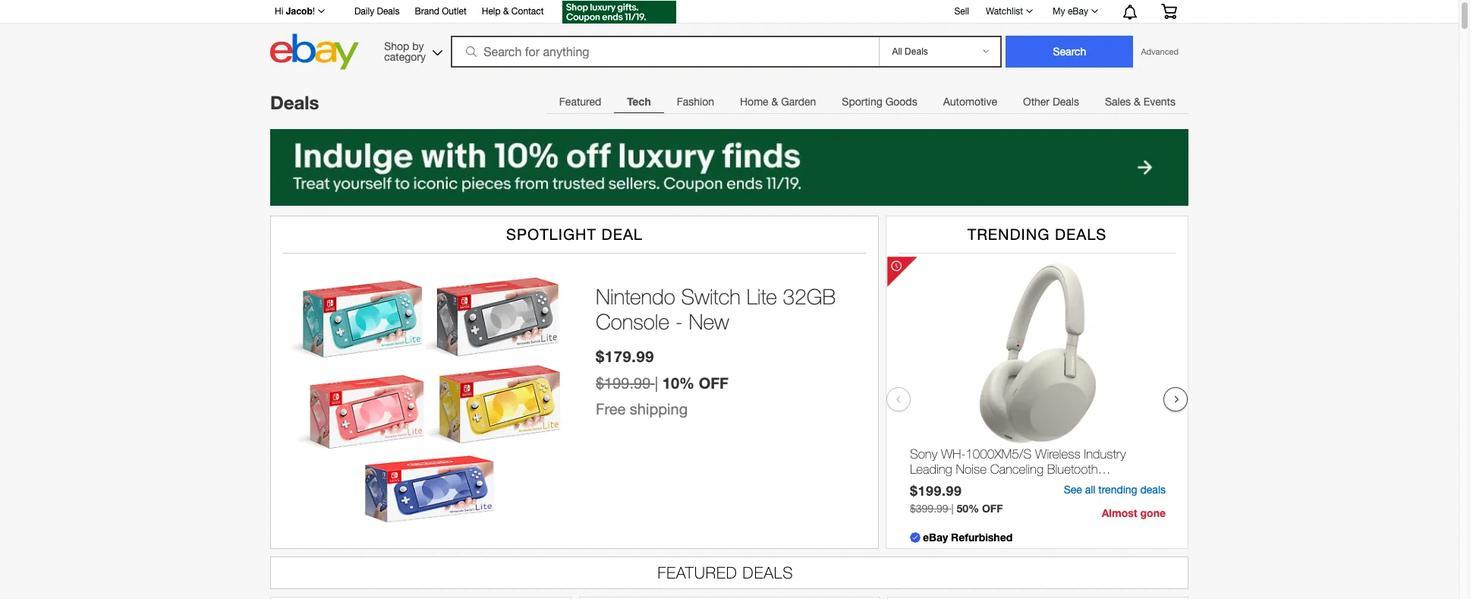 Task type: describe. For each thing, give the bounding box(es) containing it.
tech link
[[615, 87, 664, 117]]

-
[[676, 309, 683, 334]]

shop by category
[[384, 40, 426, 63]]

50%
[[957, 502, 980, 515]]

off for noise
[[983, 502, 1003, 515]]

featured deals
[[658, 563, 794, 582]]

trending deals
[[968, 225, 1107, 243]]

garden
[[782, 96, 817, 108]]

all
[[1086, 484, 1096, 496]]

fashion link
[[664, 87, 727, 117]]

watchlist link
[[978, 2, 1040, 21]]

your shopping cart image
[[1161, 4, 1178, 19]]

indulge with 10% off luxury finds treat yourself iconic pieces from trusted sellers. coupon ends 11/19. image
[[270, 129, 1189, 206]]

sales & events
[[1106, 96, 1176, 108]]

nintendo switch lite 32gb console - new
[[596, 284, 836, 334]]

watchlist
[[986, 6, 1024, 17]]

automotive
[[944, 96, 998, 108]]

see all trending deals
[[1064, 484, 1166, 496]]

nintendo switch lite 32gb console - new link
[[596, 284, 863, 335]]

wh-
[[942, 446, 966, 462]]

hi jacob !
[[275, 5, 315, 17]]

new
[[689, 309, 729, 334]]

shop by category button
[[378, 34, 446, 66]]

$199.99 for $199.99
[[910, 483, 962, 499]]

refurbished
[[952, 531, 1013, 544]]

deals for other deals
[[1053, 96, 1080, 108]]

deal
[[602, 225, 643, 243]]

tech
[[627, 95, 651, 108]]

$199.99 | 10% off
[[596, 374, 729, 392]]

brand outlet link
[[415, 4, 467, 21]]

spotlight deal
[[506, 225, 643, 243]]

daily deals
[[355, 6, 400, 17]]

spotlight
[[506, 225, 597, 243]]

10%
[[663, 374, 695, 392]]

sporting goods
[[842, 96, 918, 108]]

advanced
[[1142, 47, 1179, 56]]

!
[[313, 6, 315, 17]]

help & contact link
[[482, 4, 544, 21]]

deals for daily deals
[[377, 6, 400, 17]]

0 horizontal spatial ebay
[[923, 531, 949, 544]]

lite
[[747, 284, 777, 309]]

nintendo
[[596, 284, 676, 309]]

deals link
[[270, 92, 319, 113]]

Search for anything text field
[[453, 37, 877, 66]]

fashion
[[677, 96, 715, 108]]

my ebay
[[1053, 6, 1089, 17]]

daily
[[355, 6, 374, 17]]

contact
[[512, 6, 544, 17]]

ebay refurbished
[[923, 531, 1013, 544]]

sell link
[[948, 6, 976, 16]]

see all trending deals link
[[1064, 484, 1166, 496]]

$399.99 | 50% off
[[910, 502, 1003, 515]]

sales
[[1106, 96, 1132, 108]]

other
[[1024, 96, 1050, 108]]

$399.99
[[910, 503, 949, 515]]

category
[[384, 50, 426, 63]]

help
[[482, 6, 501, 17]]

featured for featured deals
[[658, 563, 738, 582]]

off for new
[[699, 374, 729, 392]]

featured link
[[547, 87, 615, 117]]

& for events
[[1134, 96, 1141, 108]]

noise
[[956, 462, 987, 477]]

brand
[[415, 6, 440, 17]]

advanced link
[[1134, 36, 1187, 67]]

$199.99 for $199.99 | 10% off
[[596, 374, 651, 392]]

bluetooth
[[1048, 462, 1098, 477]]

sporting
[[842, 96, 883, 108]]

free shipping
[[596, 400, 688, 418]]

switch
[[682, 284, 741, 309]]

& for garden
[[772, 96, 779, 108]]



Task type: locate. For each thing, give the bounding box(es) containing it.
&
[[503, 6, 509, 17], [772, 96, 779, 108], [1134, 96, 1141, 108]]

by
[[413, 40, 424, 52]]

sony wh-1000xm5/s wireless industry leading noise canceling bluetooth headphones link
[[910, 446, 1166, 492]]

0 vertical spatial off
[[699, 374, 729, 392]]

|
[[655, 374, 659, 392], [952, 503, 954, 515]]

1 vertical spatial ebay
[[923, 531, 949, 544]]

1 vertical spatial featured
[[658, 563, 738, 582]]

off
[[699, 374, 729, 392], [983, 502, 1003, 515]]

$199.99 up "$399.99"
[[910, 483, 962, 499]]

| inside $399.99 | 50% off
[[952, 503, 954, 515]]

& right home
[[772, 96, 779, 108]]

0 horizontal spatial &
[[503, 6, 509, 17]]

sony wh-1000xm5/s wireless industry leading noise canceling bluetooth headphones
[[910, 446, 1126, 492]]

gone
[[1141, 506, 1166, 519]]

1 horizontal spatial |
[[952, 503, 954, 515]]

shop by category banner
[[267, 0, 1189, 74]]

home & garden link
[[727, 87, 829, 117]]

tech menu bar
[[547, 86, 1189, 117]]

ebay down "$399.99"
[[923, 531, 949, 544]]

industry
[[1085, 446, 1126, 462]]

trending
[[1099, 484, 1138, 496]]

| left 50%
[[952, 503, 954, 515]]

1 horizontal spatial &
[[772, 96, 779, 108]]

| inside $199.99 | 10% off
[[655, 374, 659, 392]]

account navigation
[[267, 0, 1189, 26]]

1 vertical spatial $199.99
[[910, 483, 962, 499]]

ebay inside the account navigation
[[1068, 6, 1089, 17]]

1 horizontal spatial $199.99
[[910, 483, 962, 499]]

other deals
[[1024, 96, 1080, 108]]

headphones
[[910, 477, 980, 492]]

featured for featured
[[560, 96, 602, 108]]

deals
[[377, 6, 400, 17], [270, 92, 319, 113], [1053, 96, 1080, 108], [1055, 225, 1107, 243], [743, 563, 794, 582]]

1 vertical spatial off
[[983, 502, 1003, 515]]

1 horizontal spatial off
[[983, 502, 1003, 515]]

1 vertical spatial |
[[952, 503, 954, 515]]

& for contact
[[503, 6, 509, 17]]

1 horizontal spatial ebay
[[1068, 6, 1089, 17]]

my ebay link
[[1045, 2, 1106, 21]]

ebay
[[1068, 6, 1089, 17], [923, 531, 949, 544]]

automotive link
[[931, 87, 1011, 117]]

get the coupon image
[[562, 1, 676, 24]]

off right 50%
[[983, 502, 1003, 515]]

canceling
[[991, 462, 1044, 477]]

& right help
[[503, 6, 509, 17]]

None submit
[[1006, 36, 1134, 68]]

0 horizontal spatial |
[[655, 374, 659, 392]]

0 vertical spatial $199.99
[[596, 374, 651, 392]]

tech tab list
[[547, 86, 1189, 117]]

free
[[596, 400, 626, 418]]

off right 10%
[[699, 374, 729, 392]]

ebay right the 'my'
[[1068, 6, 1089, 17]]

other deals link
[[1011, 87, 1093, 117]]

daily deals link
[[355, 4, 400, 21]]

sony
[[910, 446, 938, 462]]

hi
[[275, 6, 283, 17]]

0 vertical spatial ebay
[[1068, 6, 1089, 17]]

sporting goods link
[[829, 87, 931, 117]]

deals for featured deals
[[743, 563, 794, 582]]

| for leading
[[952, 503, 954, 515]]

$199.99 inside $199.99 | 10% off
[[596, 374, 651, 392]]

sell
[[955, 6, 970, 16]]

& right sales
[[1134, 96, 1141, 108]]

trending
[[968, 225, 1050, 243]]

& inside the account navigation
[[503, 6, 509, 17]]

brand outlet
[[415, 6, 467, 17]]

my
[[1053, 6, 1066, 17]]

2 horizontal spatial &
[[1134, 96, 1141, 108]]

deals for trending deals
[[1055, 225, 1107, 243]]

goods
[[886, 96, 918, 108]]

leading
[[910, 462, 953, 477]]

deals inside tech menu bar
[[1053, 96, 1080, 108]]

home
[[740, 96, 769, 108]]

0 vertical spatial featured
[[560, 96, 602, 108]]

| left 10%
[[655, 374, 659, 392]]

$179.99
[[596, 347, 655, 365]]

wireless
[[1036, 446, 1081, 462]]

0 horizontal spatial off
[[699, 374, 729, 392]]

$199.99 down $179.99
[[596, 374, 651, 392]]

1000xm5/s
[[966, 446, 1032, 462]]

see
[[1064, 484, 1083, 496]]

outlet
[[442, 6, 467, 17]]

jacob
[[286, 5, 313, 17]]

0 vertical spatial |
[[655, 374, 659, 392]]

shipping
[[630, 400, 688, 418]]

shop
[[384, 40, 410, 52]]

1 horizontal spatial featured
[[658, 563, 738, 582]]

featured inside tech menu bar
[[560, 96, 602, 108]]

featured
[[560, 96, 602, 108], [658, 563, 738, 582]]

$199.99
[[596, 374, 651, 392], [910, 483, 962, 499]]

0 horizontal spatial featured
[[560, 96, 602, 108]]

home & garden
[[740, 96, 817, 108]]

deals inside the account navigation
[[377, 6, 400, 17]]

almost
[[1102, 506, 1138, 519]]

| for -
[[655, 374, 659, 392]]

32gb
[[783, 284, 836, 309]]

console
[[596, 309, 670, 334]]

none submit inside shop by category banner
[[1006, 36, 1134, 68]]

almost gone
[[1102, 506, 1166, 519]]

sales & events link
[[1093, 87, 1189, 117]]

deals
[[1141, 484, 1166, 496]]

help & contact
[[482, 6, 544, 17]]

0 horizontal spatial $199.99
[[596, 374, 651, 392]]

events
[[1144, 96, 1176, 108]]



Task type: vqa. For each thing, say whether or not it's contained in the screenshot.
the off to the right
yes



